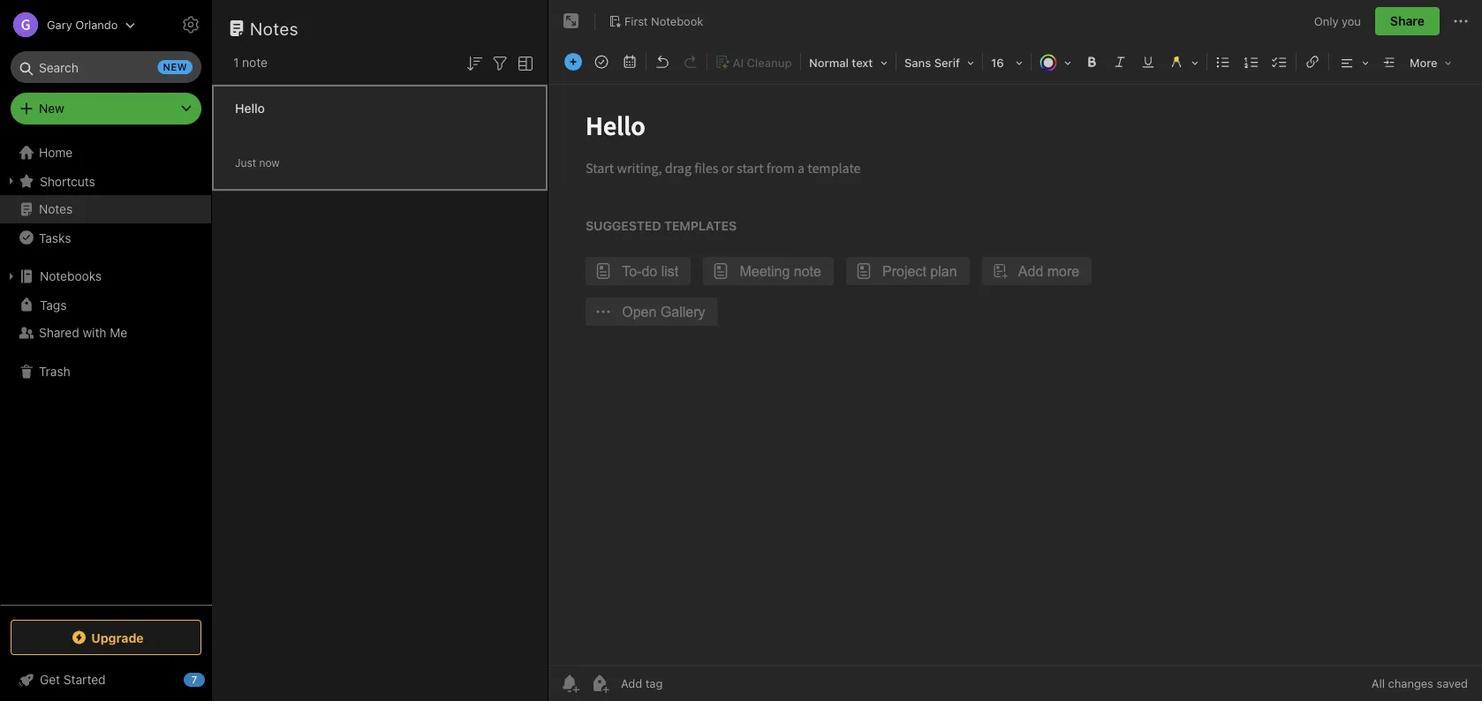 Task type: vqa. For each thing, say whether or not it's contained in the screenshot.
select446 option
no



Task type: locate. For each thing, give the bounding box(es) containing it.
tasks button
[[0, 224, 211, 252]]

1
[[233, 55, 239, 70]]

16
[[991, 56, 1004, 69]]

home link
[[0, 139, 212, 167]]

you
[[1342, 14, 1362, 28]]

note
[[242, 55, 268, 70]]

notes
[[250, 18, 299, 38], [39, 202, 73, 216]]

bold image
[[1080, 49, 1104, 74]]

underline image
[[1136, 49, 1161, 74]]

indent image
[[1378, 49, 1402, 74]]

1 vertical spatial notes
[[39, 202, 73, 216]]

Search text field
[[23, 51, 189, 83]]

upgrade button
[[11, 620, 201, 656]]

get
[[40, 673, 60, 687]]

normal
[[809, 56, 849, 69]]

insert link image
[[1301, 49, 1325, 74]]

More field
[[1404, 49, 1458, 75]]

share button
[[1376, 7, 1440, 35]]

notebooks
[[40, 269, 102, 284]]

Font family field
[[899, 49, 981, 75]]

notes up tasks
[[39, 202, 73, 216]]

get started
[[40, 673, 106, 687]]

just now
[[235, 157, 280, 169]]

upgrade
[[91, 631, 144, 645]]

Add tag field
[[619, 676, 752, 691]]

tasks
[[39, 230, 71, 245]]

1 horizontal spatial notes
[[250, 18, 299, 38]]

notes up note
[[250, 18, 299, 38]]

home
[[39, 145, 73, 160]]

text
[[852, 56, 873, 69]]

add tag image
[[589, 673, 611, 695]]

Sort options field
[[464, 51, 485, 74]]

Insert field
[[560, 49, 587, 74]]

started
[[64, 673, 106, 687]]

just
[[235, 157, 256, 169]]

bulleted list image
[[1211, 49, 1236, 74]]

click to collapse image
[[205, 669, 219, 690]]

first notebook
[[625, 14, 704, 27]]

share
[[1391, 14, 1425, 28]]

0 horizontal spatial notes
[[39, 202, 73, 216]]

first
[[625, 14, 648, 27]]

Account field
[[0, 7, 136, 42]]

add filters image
[[490, 53, 511, 74]]

normal text
[[809, 56, 873, 69]]

gary
[[47, 18, 72, 31]]

only
[[1315, 14, 1339, 28]]

shared with me
[[39, 326, 127, 340]]

tree
[[0, 139, 212, 604]]

sans
[[905, 56, 932, 69]]

0 vertical spatial notes
[[250, 18, 299, 38]]

italic image
[[1108, 49, 1133, 74]]

shortcuts
[[40, 174, 95, 188]]

new search field
[[23, 51, 193, 83]]

shared
[[39, 326, 79, 340]]

serif
[[935, 56, 960, 69]]



Task type: describe. For each thing, give the bounding box(es) containing it.
settings image
[[180, 14, 201, 35]]

numbered list image
[[1240, 49, 1264, 74]]

trash
[[39, 364, 70, 379]]

saved
[[1437, 677, 1469, 691]]

checklist image
[[1268, 49, 1293, 74]]

Note Editor text field
[[549, 85, 1483, 665]]

tags
[[40, 298, 67, 312]]

notes link
[[0, 195, 211, 224]]

7
[[192, 675, 197, 686]]

with
[[83, 326, 106, 340]]

Highlight field
[[1163, 49, 1205, 75]]

tree containing home
[[0, 139, 212, 604]]

Font size field
[[985, 49, 1029, 75]]

tags button
[[0, 291, 211, 319]]

Alignment field
[[1332, 49, 1376, 75]]

more actions image
[[1451, 11, 1472, 32]]

me
[[110, 326, 127, 340]]

Heading level field
[[803, 49, 894, 75]]

shortcuts button
[[0, 167, 211, 195]]

add a reminder image
[[559, 673, 581, 695]]

Add filters field
[[490, 51, 511, 74]]

expand notebooks image
[[4, 269, 19, 284]]

first notebook button
[[603, 9, 710, 34]]

calendar event image
[[618, 49, 642, 74]]

View options field
[[511, 51, 536, 74]]

orlando
[[75, 18, 118, 31]]

task image
[[589, 49, 614, 74]]

all changes saved
[[1372, 677, 1469, 691]]

shared with me link
[[0, 319, 211, 347]]

now
[[259, 157, 280, 169]]

notes inside 'link'
[[39, 202, 73, 216]]

hello
[[235, 101, 265, 116]]

sans serif
[[905, 56, 960, 69]]

expand note image
[[561, 11, 582, 32]]

new
[[163, 61, 187, 73]]

new button
[[11, 93, 201, 125]]

new
[[39, 101, 64, 116]]

notebooks link
[[0, 262, 211, 291]]

Help and Learning task checklist field
[[0, 666, 212, 695]]

note window element
[[549, 0, 1483, 702]]

changes
[[1389, 677, 1434, 691]]

1 note
[[233, 55, 268, 70]]

More actions field
[[1451, 7, 1472, 35]]

all
[[1372, 677, 1385, 691]]

notebook
[[651, 14, 704, 27]]

trash link
[[0, 358, 211, 386]]

gary orlando
[[47, 18, 118, 31]]

Font color field
[[1034, 49, 1078, 75]]

more
[[1410, 56, 1438, 69]]

only you
[[1315, 14, 1362, 28]]

undo image
[[650, 49, 675, 74]]



